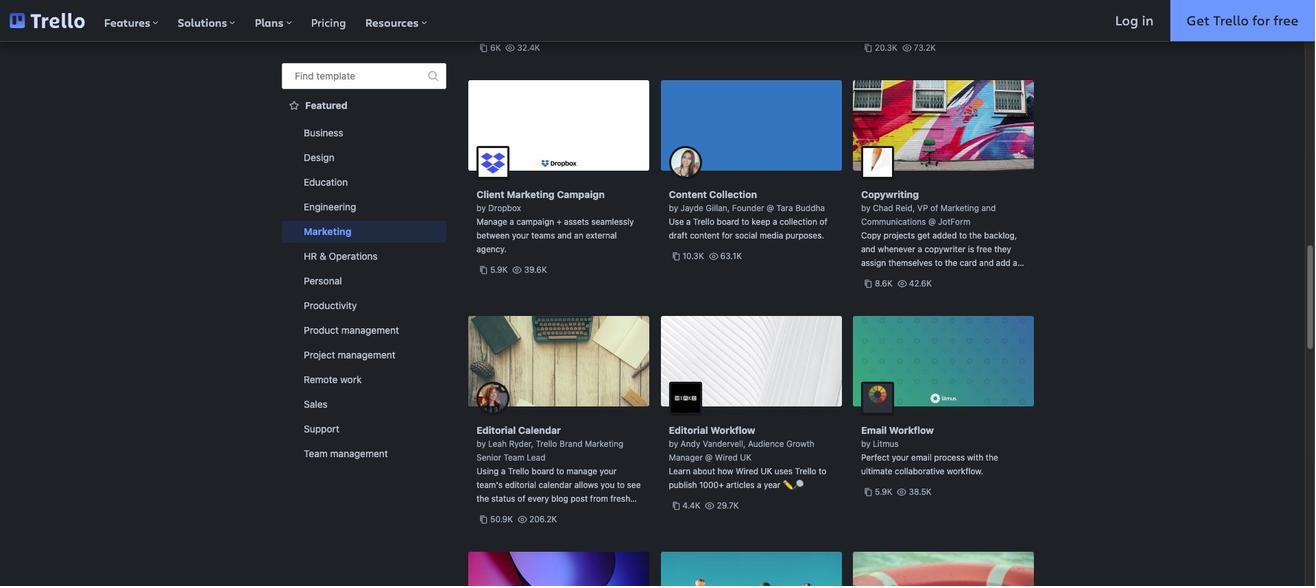 Task type: describe. For each thing, give the bounding box(es) containing it.
features
[[104, 15, 150, 30]]

calendar
[[539, 480, 572, 490]]

hr & operations link
[[282, 245, 446, 267]]

lead
[[527, 453, 546, 463]]

free inside copywriting by chad reid, vp of marketing and communications @ jotform copy projects get added to the backlog, and whenever a copywriter is free they assign themselves to the card and add a link to their google doc with the new copy.
[[977, 244, 992, 254]]

the up is
[[969, 230, 982, 241]]

see
[[627, 480, 641, 490]]

and down copy
[[861, 244, 876, 254]]

is
[[968, 244, 974, 254]]

your inside client marketing campaign by dropbox manage a campaign + assets seamlessly between your teams and an external agency.
[[512, 230, 529, 241]]

growth
[[786, 439, 814, 449]]

copywriting by chad reid, vp of marketing and communications @ jotform copy projects get added to the backlog, and whenever a copywriter is free they assign themselves to the card and add a link to their google doc with the new copy.
[[861, 189, 1018, 296]]

your inside email workflow by litmus perfect your email process with the ultimate collaborative workflow.
[[892, 453, 909, 463]]

plans
[[255, 15, 284, 30]]

gillan,
[[706, 203, 730, 213]]

you
[[601, 480, 615, 490]]

0 vertical spatial free
[[1274, 11, 1299, 29]]

plans button
[[245, 0, 301, 41]]

in
[[1142, 11, 1154, 29]]

to right link
[[877, 272, 885, 282]]

year
[[764, 480, 781, 490]]

editorial for editorial workflow
[[669, 424, 708, 436]]

dropbox
[[488, 203, 521, 213]]

calendar
[[518, 424, 561, 436]]

reid,
[[896, 203, 915, 213]]

6k
[[490, 43, 501, 53]]

workflow for email workflow
[[889, 424, 934, 436]]

39.6k
[[524, 265, 547, 275]]

external
[[586, 230, 617, 241]]

marketing inside marketing 'link'
[[304, 226, 352, 237]]

with inside email workflow by litmus perfect your email process with the ultimate collaborative workflow.
[[967, 453, 983, 463]]

get trello for free link
[[1170, 0, 1315, 41]]

0 horizontal spatial uk
[[740, 453, 752, 463]]

leah
[[488, 439, 507, 449]]

to up calendar
[[556, 466, 564, 477]]

copy
[[861, 230, 881, 241]]

chad
[[873, 203, 893, 213]]

marketing inside editorial calendar by leah ryder, trello brand marketing senior team lead using a trello board to manage your team's editorial calendar allows you to see the status of every blog post from fresh idea to published post.
[[585, 439, 623, 449]]

projects
[[884, 230, 915, 241]]

copywriter
[[925, 244, 966, 254]]

marketing link
[[282, 221, 446, 243]]

5.9k for client
[[490, 265, 508, 275]]

0 horizontal spatial team
[[304, 448, 328, 459]]

support link
[[282, 418, 446, 440]]

email
[[861, 424, 887, 436]]

they
[[994, 244, 1011, 254]]

seamlessly
[[591, 217, 634, 227]]

50.9k
[[490, 514, 513, 525]]

1 vertical spatial wired
[[736, 466, 758, 477]]

get trello for free
[[1187, 11, 1299, 29]]

design
[[304, 152, 334, 163]]

agency.
[[477, 244, 507, 254]]

vandervell,
[[703, 439, 746, 449]]

engineering link
[[282, 196, 446, 218]]

work
[[340, 374, 362, 385]]

38.5k
[[909, 487, 932, 497]]

published
[[505, 507, 543, 518]]

leah ryder, trello brand marketing senior team lead image
[[477, 382, 509, 415]]

added
[[932, 230, 957, 241]]

link
[[861, 272, 875, 282]]

content collection by jayde gillan, founder @ tara buddha use a trello board to keep a collection of draft content for social media purposes.
[[669, 189, 827, 241]]

allows
[[574, 480, 598, 490]]

featured link
[[282, 95, 446, 117]]

management for team management
[[330, 448, 388, 459]]

campaign
[[557, 189, 605, 200]]

productivity link
[[282, 295, 446, 317]]

project
[[304, 349, 335, 361]]

productivity
[[304, 300, 357, 311]]

@ inside editorial workflow by andy vandervell, audience growth manager @ wired uk learn about how wired uk uses trello to publish 1000+ articles a year ✏️🔎
[[705, 453, 713, 463]]

by for editorial workflow
[[669, 439, 678, 449]]

engineering
[[304, 201, 356, 213]]

about
[[693, 466, 715, 477]]

board inside editorial calendar by leah ryder, trello brand marketing senior team lead using a trello board to manage your team's editorial calendar allows you to see the status of every blog post from fresh idea to published post.
[[532, 466, 554, 477]]

ryder,
[[509, 439, 534, 449]]

editorial
[[505, 480, 536, 490]]

the inside email workflow by litmus perfect your email process with the ultimate collaborative workflow.
[[986, 453, 998, 463]]

management for product management
[[341, 324, 399, 336]]

@ inside content collection by jayde gillan, founder @ tara buddha use a trello board to keep a collection of draft content for social media purposes.
[[767, 203, 774, 213]]

+
[[557, 217, 562, 227]]

product management
[[304, 324, 399, 336]]

a right use
[[686, 217, 691, 227]]

to down "status"
[[495, 507, 503, 518]]

add
[[996, 258, 1011, 268]]

for inside content collection by jayde gillan, founder @ tara buddha use a trello board to keep a collection of draft content for social media purposes.
[[722, 230, 733, 241]]

42.6k
[[909, 278, 932, 289]]

get
[[917, 230, 930, 241]]

template
[[316, 70, 355, 82]]

by for editorial calendar
[[477, 439, 486, 449]]

resources button
[[356, 0, 436, 41]]

with inside copywriting by chad reid, vp of marketing and communications @ jotform copy projects get added to the backlog, and whenever a copywriter is free they assign themselves to the card and add a link to their google doc with the new copy.
[[955, 272, 971, 282]]

and up "backlog,"
[[982, 203, 996, 213]]

a inside client marketing campaign by dropbox manage a campaign + assets seamlessly between your teams and an external agency.
[[510, 217, 514, 227]]

board inside content collection by jayde gillan, founder @ tara buddha use a trello board to keep a collection of draft content for social media purposes.
[[717, 217, 739, 227]]

workflow for editorial workflow
[[711, 424, 755, 436]]

a inside editorial calendar by leah ryder, trello brand marketing senior team lead using a trello board to manage your team's editorial calendar allows you to see the status of every blog post from fresh idea to published post.
[[501, 466, 506, 477]]

assign
[[861, 258, 886, 268]]

solutions button
[[168, 0, 245, 41]]

to down "jotform" at right
[[959, 230, 967, 241]]

copywriting
[[861, 189, 919, 200]]

trello inside get trello for free link
[[1213, 11, 1249, 29]]

every
[[528, 494, 549, 504]]

to inside content collection by jayde gillan, founder @ tara buddha use a trello board to keep a collection of draft content for social media purposes.
[[742, 217, 749, 227]]

editorial workflow by andy vandervell, audience growth manager @ wired uk learn about how wired uk uses trello to publish 1000+ articles a year ✏️🔎
[[669, 424, 826, 490]]

chad reid, vp of marketing and communications @ jotform image
[[861, 146, 894, 179]]

Find template field
[[282, 63, 446, 89]]

communications
[[861, 217, 926, 227]]

and up new
[[979, 258, 994, 268]]

media
[[760, 230, 783, 241]]

a right "keep" at the top right of the page
[[773, 217, 777, 227]]

the down copywriter
[[945, 258, 957, 268]]

sales
[[304, 398, 328, 410]]

post.
[[545, 507, 565, 518]]

product
[[304, 324, 339, 336]]

1000+
[[699, 480, 724, 490]]



Task type: vqa. For each thing, say whether or not it's contained in the screenshot.


Task type: locate. For each thing, give the bounding box(es) containing it.
free
[[1274, 11, 1299, 29], [977, 244, 992, 254]]

collaborative
[[895, 466, 945, 477]]

marketing up 'campaign'
[[507, 189, 555, 200]]

2 editorial from the left
[[669, 424, 708, 436]]

0 vertical spatial wired
[[715, 453, 738, 463]]

doc
[[937, 272, 952, 282]]

by down client
[[477, 203, 486, 213]]

a left year
[[757, 480, 762, 490]]

of right 'vp'
[[930, 203, 938, 213]]

a right using
[[501, 466, 506, 477]]

team's
[[477, 480, 503, 490]]

marketing down engineering
[[304, 226, 352, 237]]

social
[[735, 230, 757, 241]]

to up doc
[[935, 258, 943, 268]]

get
[[1187, 11, 1210, 29]]

trello up content
[[693, 217, 714, 227]]

to up social
[[742, 217, 749, 227]]

20.3k
[[875, 43, 898, 53]]

2 vertical spatial management
[[330, 448, 388, 459]]

management down the product management link
[[338, 349, 395, 361]]

jayde
[[681, 203, 703, 213]]

client
[[477, 189, 504, 200]]

0 horizontal spatial workflow
[[711, 424, 755, 436]]

pricing link
[[301, 0, 356, 41]]

1 horizontal spatial of
[[820, 217, 827, 227]]

collection
[[709, 189, 757, 200]]

1 horizontal spatial 5.9k
[[875, 487, 893, 497]]

use
[[669, 217, 684, 227]]

management down support link
[[330, 448, 388, 459]]

1 horizontal spatial for
[[1252, 11, 1270, 29]]

with down card
[[955, 272, 971, 282]]

with up workflow.
[[967, 453, 983, 463]]

to left see
[[617, 480, 625, 490]]

email
[[911, 453, 932, 463]]

dropbox image
[[477, 146, 509, 179]]

a down dropbox
[[510, 217, 514, 227]]

for right get at top right
[[1252, 11, 1270, 29]]

0 horizontal spatial @
[[705, 453, 713, 463]]

wired up the how
[[715, 453, 738, 463]]

tara
[[776, 203, 793, 213]]

1 horizontal spatial workflow
[[889, 424, 934, 436]]

remote work
[[304, 374, 362, 385]]

jayde gillan, founder @ tara buddha image
[[669, 146, 702, 179]]

the inside editorial calendar by leah ryder, trello brand marketing senior team lead using a trello board to manage your team's editorial calendar allows you to see the status of every blog post from fresh idea to published post.
[[477, 494, 489, 504]]

find template
[[295, 70, 355, 82]]

0 vertical spatial uk
[[740, 453, 752, 463]]

0 horizontal spatial for
[[722, 230, 733, 241]]

editorial for editorial calendar
[[477, 424, 516, 436]]

collection
[[780, 217, 817, 227]]

design link
[[282, 147, 446, 169]]

trello inside editorial workflow by andy vandervell, audience growth manager @ wired uk learn about how wired uk uses trello to publish 1000+ articles a year ✏️🔎
[[795, 466, 816, 477]]

0 horizontal spatial 5.9k
[[490, 265, 508, 275]]

to right uses
[[819, 466, 826, 477]]

of down buddha
[[820, 217, 827, 227]]

editorial up "andy"
[[669, 424, 708, 436]]

1 horizontal spatial free
[[1274, 11, 1299, 29]]

board down gillan,
[[717, 217, 739, 227]]

the up idea
[[477, 494, 489, 504]]

teams
[[531, 230, 555, 241]]

1 vertical spatial of
[[820, 217, 827, 227]]

manage
[[567, 466, 597, 477]]

email workflow by litmus perfect your email process with the ultimate collaborative workflow.
[[861, 424, 998, 477]]

trello up editorial
[[508, 466, 529, 477]]

marketing right brand
[[585, 439, 623, 449]]

of
[[930, 203, 938, 213], [820, 217, 827, 227], [518, 494, 525, 504]]

sales link
[[282, 394, 446, 416]]

project management
[[304, 349, 395, 361]]

card
[[960, 258, 977, 268]]

the right "process"
[[986, 453, 998, 463]]

remote work link
[[282, 369, 446, 391]]

business link
[[282, 122, 446, 144]]

trello image
[[10, 13, 85, 28], [10, 13, 85, 28]]

editorial inside editorial calendar by leah ryder, trello brand marketing senior team lead using a trello board to manage your team's editorial calendar allows you to see the status of every blog post from fresh idea to published post.
[[477, 424, 516, 436]]

0 vertical spatial your
[[512, 230, 529, 241]]

1 vertical spatial your
[[892, 453, 909, 463]]

0 horizontal spatial your
[[512, 230, 529, 241]]

by inside email workflow by litmus perfect your email process with the ultimate collaborative workflow.
[[861, 439, 871, 449]]

by inside editorial calendar by leah ryder, trello brand marketing senior team lead using a trello board to manage your team's editorial calendar allows you to see the status of every blog post from fresh idea to published post.
[[477, 439, 486, 449]]

1 vertical spatial for
[[722, 230, 733, 241]]

whenever
[[878, 244, 915, 254]]

workflow up "litmus"
[[889, 424, 934, 436]]

log
[[1115, 11, 1138, 29]]

0 horizontal spatial free
[[977, 244, 992, 254]]

andy vandervell, audience growth manager @ wired uk image
[[669, 382, 702, 415]]

management
[[341, 324, 399, 336], [338, 349, 395, 361], [330, 448, 388, 459]]

your inside editorial calendar by leah ryder, trello brand marketing senior team lead using a trello board to manage your team's editorial calendar allows you to see the status of every blog post from fresh idea to published post.
[[600, 466, 617, 477]]

2 horizontal spatial of
[[930, 203, 938, 213]]

trello down the calendar
[[536, 439, 557, 449]]

by left "andy"
[[669, 439, 678, 449]]

4.4k
[[683, 501, 701, 511]]

a inside editorial workflow by andy vandervell, audience growth manager @ wired uk learn about how wired uk uses trello to publish 1000+ articles a year ✏️🔎
[[757, 480, 762, 490]]

trello
[[1213, 11, 1249, 29], [693, 217, 714, 227], [536, 439, 557, 449], [508, 466, 529, 477], [795, 466, 816, 477]]

personal
[[304, 275, 342, 287]]

0 vertical spatial board
[[717, 217, 739, 227]]

1 vertical spatial 5.9k
[[875, 487, 893, 497]]

✏️🔎
[[783, 480, 803, 490]]

your
[[512, 230, 529, 241], [892, 453, 909, 463], [600, 466, 617, 477]]

of inside editorial calendar by leah ryder, trello brand marketing senior team lead using a trello board to manage your team's editorial calendar allows you to see the status of every blog post from fresh idea to published post.
[[518, 494, 525, 504]]

@ up 'get'
[[928, 217, 936, 227]]

editorial
[[477, 424, 516, 436], [669, 424, 708, 436]]

log in
[[1115, 11, 1154, 29]]

of down editorial
[[518, 494, 525, 504]]

uk up year
[[761, 466, 772, 477]]

founder
[[732, 203, 764, 213]]

workflow up the "vandervell,"
[[711, 424, 755, 436]]

@ left the tara
[[767, 203, 774, 213]]

0 vertical spatial @
[[767, 203, 774, 213]]

by left chad
[[861, 203, 871, 213]]

2 workflow from the left
[[889, 424, 934, 436]]

by inside content collection by jayde gillan, founder @ tara buddha use a trello board to keep a collection of draft content for social media purposes.
[[669, 203, 678, 213]]

personal link
[[282, 270, 446, 292]]

management for project management
[[338, 349, 395, 361]]

post
[[571, 494, 588, 504]]

0 vertical spatial 5.9k
[[490, 265, 508, 275]]

the left new
[[973, 272, 986, 282]]

by for email workflow
[[861, 439, 871, 449]]

uk down audience
[[740, 453, 752, 463]]

themselves
[[888, 258, 933, 268]]

editorial inside editorial workflow by andy vandervell, audience growth manager @ wired uk learn about how wired uk uses trello to publish 1000+ articles a year ✏️🔎
[[669, 424, 708, 436]]

0 vertical spatial for
[[1252, 11, 1270, 29]]

1 vertical spatial management
[[338, 349, 395, 361]]

team down support
[[304, 448, 328, 459]]

@ up about
[[705, 453, 713, 463]]

keep
[[752, 217, 770, 227]]

1 horizontal spatial board
[[717, 217, 739, 227]]

purposes.
[[786, 230, 824, 241]]

5.9k down the ultimate
[[875, 487, 893, 497]]

a down 'get'
[[918, 244, 922, 254]]

blog
[[551, 494, 568, 504]]

2 horizontal spatial @
[[928, 217, 936, 227]]

your up you
[[600, 466, 617, 477]]

content
[[690, 230, 720, 241]]

by inside editorial workflow by andy vandervell, audience growth manager @ wired uk learn about how wired uk uses trello to publish 1000+ articles a year ✏️🔎
[[669, 439, 678, 449]]

10.3k
[[683, 251, 704, 261]]

1 horizontal spatial @
[[767, 203, 774, 213]]

1 vertical spatial uk
[[761, 466, 772, 477]]

2 vertical spatial your
[[600, 466, 617, 477]]

your down "litmus"
[[892, 453, 909, 463]]

marketing inside client marketing campaign by dropbox manage a campaign + assets seamlessly between your teams and an external agency.
[[507, 189, 555, 200]]

a
[[510, 217, 514, 227], [686, 217, 691, 227], [773, 217, 777, 227], [918, 244, 922, 254], [1013, 258, 1018, 268], [501, 466, 506, 477], [757, 480, 762, 490]]

1 horizontal spatial your
[[600, 466, 617, 477]]

and left the an
[[557, 230, 572, 241]]

team management
[[304, 448, 388, 459]]

a right "add"
[[1013, 258, 1018, 268]]

copy.
[[861, 285, 882, 296]]

for left social
[[722, 230, 733, 241]]

0 horizontal spatial board
[[532, 466, 554, 477]]

perfect
[[861, 453, 890, 463]]

team
[[304, 448, 328, 459], [504, 453, 524, 463]]

your down 'campaign'
[[512, 230, 529, 241]]

@ inside copywriting by chad reid, vp of marketing and communications @ jotform copy projects get added to the backlog, and whenever a copywriter is free they assign themselves to the card and add a link to their google doc with the new copy.
[[928, 217, 936, 227]]

0 vertical spatial with
[[955, 272, 971, 282]]

1 workflow from the left
[[711, 424, 755, 436]]

29.7k
[[717, 501, 739, 511]]

team inside editorial calendar by leah ryder, trello brand marketing senior team lead using a trello board to manage your team's editorial calendar allows you to see the status of every blog post from fresh idea to published post.
[[504, 453, 524, 463]]

resources
[[365, 15, 419, 30]]

of inside copywriting by chad reid, vp of marketing and communications @ jotform copy projects get added to the backlog, and whenever a copywriter is free they assign themselves to the card and add a link to their google doc with the new copy.
[[930, 203, 938, 213]]

63.1k
[[720, 251, 742, 261]]

1 vertical spatial board
[[532, 466, 554, 477]]

board down lead
[[532, 466, 554, 477]]

5.9k for email
[[875, 487, 893, 497]]

1 horizontal spatial editorial
[[669, 424, 708, 436]]

1 horizontal spatial uk
[[761, 466, 772, 477]]

and
[[982, 203, 996, 213], [557, 230, 572, 241], [861, 244, 876, 254], [979, 258, 994, 268]]

wired up articles
[[736, 466, 758, 477]]

1 horizontal spatial team
[[504, 453, 524, 463]]

articles
[[726, 480, 755, 490]]

2 vertical spatial @
[[705, 453, 713, 463]]

by down email
[[861, 439, 871, 449]]

find
[[295, 70, 314, 82]]

features button
[[94, 0, 168, 41]]

pricing
[[311, 15, 346, 29]]

operations
[[329, 250, 378, 262]]

2 vertical spatial of
[[518, 494, 525, 504]]

the
[[969, 230, 982, 241], [945, 258, 957, 268], [973, 272, 986, 282], [986, 453, 998, 463], [477, 494, 489, 504]]

client marketing campaign by dropbox manage a campaign + assets seamlessly between your teams and an external agency.
[[477, 189, 634, 254]]

team down ryder,
[[504, 453, 524, 463]]

&
[[320, 250, 326, 262]]

and inside client marketing campaign by dropbox manage a campaign + assets seamlessly between your teams and an external agency.
[[557, 230, 572, 241]]

0 horizontal spatial of
[[518, 494, 525, 504]]

32.4k
[[517, 43, 540, 53]]

1 editorial from the left
[[477, 424, 516, 436]]

wired
[[715, 453, 738, 463], [736, 466, 758, 477]]

workflow inside email workflow by litmus perfect your email process with the ultimate collaborative workflow.
[[889, 424, 934, 436]]

by inside client marketing campaign by dropbox manage a campaign + assets seamlessly between your teams and an external agency.
[[477, 203, 486, 213]]

trello right get at top right
[[1213, 11, 1249, 29]]

to inside editorial workflow by andy vandervell, audience growth manager @ wired uk learn about how wired uk uses trello to publish 1000+ articles a year ✏️🔎
[[819, 466, 826, 477]]

by for content collection
[[669, 203, 678, 213]]

marketing inside copywriting by chad reid, vp of marketing and communications @ jotform copy projects get added to the backlog, and whenever a copywriter is free they assign themselves to the card and add a link to their google doc with the new copy.
[[941, 203, 979, 213]]

support
[[304, 423, 339, 435]]

by up use
[[669, 203, 678, 213]]

workflow inside editorial workflow by andy vandervell, audience growth manager @ wired uk learn about how wired uk uses trello to publish 1000+ articles a year ✏️🔎
[[711, 424, 755, 436]]

to
[[742, 217, 749, 227], [959, 230, 967, 241], [935, 258, 943, 268], [877, 272, 885, 282], [556, 466, 564, 477], [819, 466, 826, 477], [617, 480, 625, 490], [495, 507, 503, 518]]

5.9k down agency.
[[490, 265, 508, 275]]

vp
[[917, 203, 928, 213]]

1 vertical spatial with
[[967, 453, 983, 463]]

featured
[[305, 99, 348, 111]]

0 vertical spatial of
[[930, 203, 938, 213]]

project management link
[[282, 344, 446, 366]]

1 vertical spatial free
[[977, 244, 992, 254]]

0 horizontal spatial editorial
[[477, 424, 516, 436]]

management down productivity link
[[341, 324, 399, 336]]

8.6k
[[875, 278, 893, 289]]

fresh
[[610, 494, 630, 504]]

by up senior
[[477, 439, 486, 449]]

0 vertical spatial management
[[341, 324, 399, 336]]

1 vertical spatial @
[[928, 217, 936, 227]]

idea
[[477, 507, 493, 518]]

trello up ✏️🔎
[[795, 466, 816, 477]]

publish
[[669, 480, 697, 490]]

by inside copywriting by chad reid, vp of marketing and communications @ jotform copy projects get added to the backlog, and whenever a copywriter is free they assign themselves to the card and add a link to their google doc with the new copy.
[[861, 203, 871, 213]]

marketing up "jotform" at right
[[941, 203, 979, 213]]

jotform
[[938, 217, 970, 227]]

of inside content collection by jayde gillan, founder @ tara buddha use a trello board to keep a collection of draft content for social media purposes.
[[820, 217, 827, 227]]

brand
[[560, 439, 583, 449]]

editorial up leah
[[477, 424, 516, 436]]

remote
[[304, 374, 338, 385]]

using
[[477, 466, 499, 477]]

campaign
[[516, 217, 554, 227]]

trello inside content collection by jayde gillan, founder @ tara buddha use a trello board to keep a collection of draft content for social media purposes.
[[693, 217, 714, 227]]

litmus image
[[861, 382, 894, 415]]

2 horizontal spatial your
[[892, 453, 909, 463]]

editorial calendar by leah ryder, trello brand marketing senior team lead using a trello board to manage your team's editorial calendar allows you to see the status of every blog post from fresh idea to published post.
[[477, 424, 641, 518]]

education
[[304, 176, 348, 188]]



